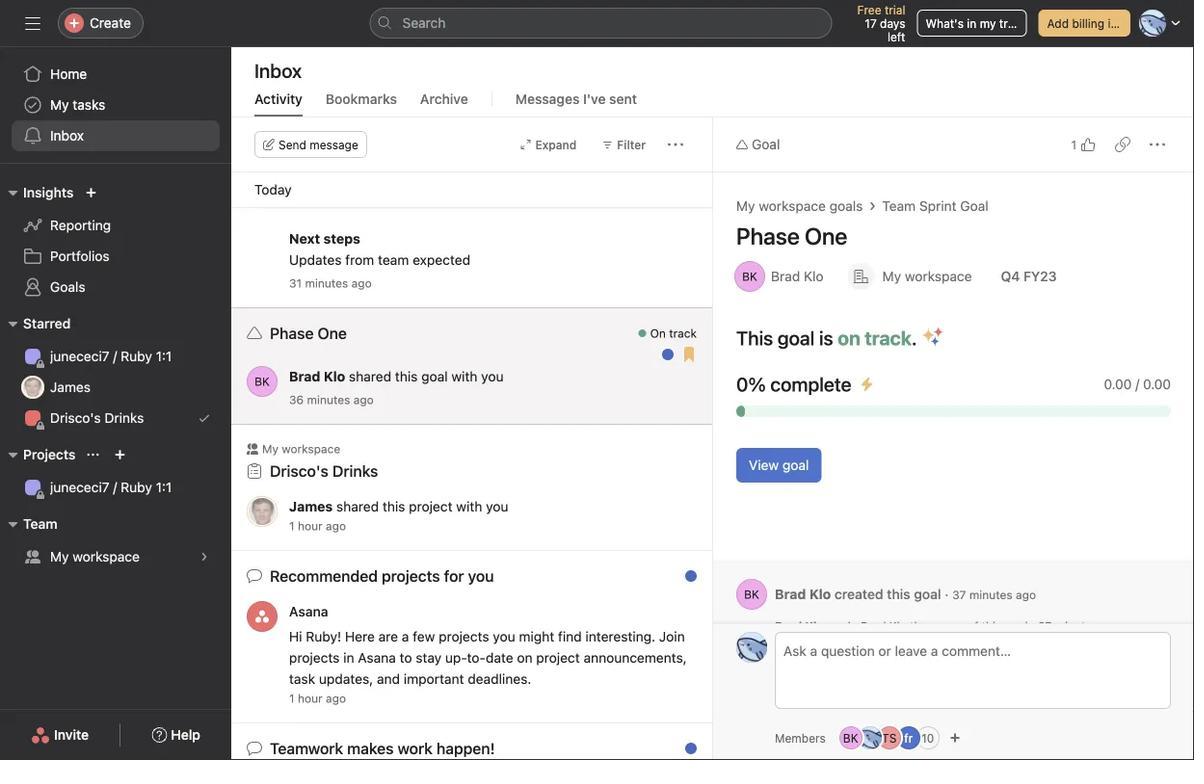 Task type: vqa. For each thing, say whether or not it's contained in the screenshot.
Fr
yes



Task type: locate. For each thing, give the bounding box(es) containing it.
1 inside asana hi ruby! here are a few projects you might find interesting. join projects in asana to stay up-to-date on project announcements, task updates, and important deadlines. 1 hour ago
[[289, 692, 295, 706]]

1:1 inside starred element
[[156, 348, 172, 364]]

workspace up 'drisco's drinks'
[[282, 442, 340, 456]]

activity
[[254, 91, 303, 107]]

phase one link
[[736, 223, 848, 250]]

0 vertical spatial my workspace
[[883, 268, 972, 284]]

junececi7 / ruby 1:1 inside projects element
[[50, 480, 172, 495]]

ja left james link
[[256, 505, 269, 519]]

1 vertical spatial ruby
[[121, 480, 152, 495]]

0 vertical spatial 1:1
[[156, 348, 172, 364]]

0 vertical spatial archive notification image
[[676, 331, 691, 346]]

team down projects dropdown button
[[23, 516, 57, 532]]

james down 'drisco's drinks'
[[289, 499, 333, 515]]

ruby inside starred element
[[121, 348, 152, 364]]

shared inside brad klo shared this goal with you 36 minutes ago
[[349, 369, 391, 385]]

minutes inside brad klo created this goal · 37 minutes ago
[[970, 588, 1013, 602]]

brad up 36
[[289, 369, 320, 385]]

1 horizontal spatial what's
[[926, 16, 964, 30]]

what's in my trial?
[[926, 16, 1026, 30]]

1 vertical spatial ·
[[1032, 620, 1035, 633]]

1 hour from the top
[[298, 520, 323, 533]]

on
[[650, 327, 666, 340]]

0 vertical spatial projects
[[382, 567, 440, 586]]

brad klo created this goal · 37 minutes ago
[[775, 586, 1036, 602]]

teams element
[[0, 507, 231, 576]]

1 vertical spatial asana
[[358, 650, 396, 666]]

owner
[[931, 620, 964, 633]]

0 horizontal spatial what's
[[289, 167, 336, 183]]

asana up hi
[[289, 604, 328, 620]]

1 vertical spatial 37
[[1038, 620, 1052, 633]]

projects down ruby!
[[289, 650, 340, 666]]

james
[[50, 379, 91, 395], [289, 499, 333, 515]]

bk button inside phase one dialog
[[736, 579, 767, 610]]

ruby for junececi7 / ruby 1:1 link inside the projects element
[[121, 480, 152, 495]]

james inside starred element
[[50, 379, 91, 395]]

ra left the ts
[[863, 732, 878, 745]]

0 horizontal spatial more actions image
[[614, 746, 629, 761]]

0 vertical spatial ra
[[744, 641, 760, 655]]

1 vertical spatial 1
[[289, 520, 295, 533]]

team inside phase one dialog
[[882, 198, 916, 214]]

junececi7 down show options, current sort, top image
[[50, 480, 109, 495]]

hour inside asana hi ruby! here are a few projects you might find interesting. join projects in asana to stay up-to-date on project announcements, task updates, and important deadlines. 1 hour ago
[[298, 692, 323, 706]]

sent
[[609, 91, 637, 107]]

brad for brad klo created this goal · 37 minutes ago
[[775, 586, 806, 602]]

1 vertical spatial junececi7 / ruby 1:1
[[50, 480, 172, 495]]

in
[[967, 16, 977, 30], [343, 650, 354, 666]]

1 junececi7 / ruby 1:1 link from the top
[[12, 341, 220, 372]]

on down 'might' at the bottom left of page
[[517, 650, 533, 666]]

add
[[1047, 16, 1069, 30]]

0 vertical spatial 37
[[953, 588, 966, 602]]

2 ruby from the top
[[121, 480, 152, 495]]

drisco's drinks
[[270, 462, 378, 481]]

view goal
[[749, 457, 809, 473]]

1 ruby from the top
[[121, 348, 152, 364]]

2 junececi7 / ruby 1:1 link from the top
[[12, 472, 220, 503]]

members
[[775, 732, 826, 745]]

what's inside button
[[926, 16, 964, 30]]

brad klo link for made
[[775, 620, 824, 633]]

q4 fy23
[[1001, 268, 1057, 284]]

1 vertical spatial in
[[343, 650, 354, 666]]

1 horizontal spatial ·
[[1032, 620, 1035, 633]]

search
[[402, 15, 446, 31]]

2 1:1 from the top
[[156, 480, 172, 495]]

my for my tasks link
[[50, 97, 69, 113]]

what's up na
[[289, 167, 336, 183]]

klo down one
[[804, 268, 824, 284]]

junececi7 / ruby 1:1 link
[[12, 341, 220, 372], [12, 472, 220, 503]]

0 vertical spatial ·
[[945, 586, 949, 602]]

1 vertical spatial team
[[23, 516, 57, 532]]

days
[[880, 16, 906, 30]]

goal inside button
[[783, 457, 809, 473]]

my workspace link
[[12, 542, 220, 573]]

0 vertical spatial ruby
[[121, 348, 152, 364]]

my workspace button
[[839, 259, 981, 294]]

my tasks
[[50, 97, 105, 113]]

0.00
[[1104, 376, 1132, 392], [1143, 376, 1171, 392]]

3 archive notification image from the top
[[676, 746, 691, 761]]

0 horizontal spatial inbox
[[50, 128, 84, 144]]

· up owner
[[945, 586, 949, 602]]

my up 'drisco's drinks'
[[262, 442, 279, 456]]

/ inside phase one dialog
[[1136, 376, 1140, 392]]

project inside asana hi ruby! here are a few projects you might find interesting. join projects in asana to stay up-to-date on project announcements, task updates, and important deadlines. 1 hour ago
[[536, 650, 580, 666]]

brad klo link up made
[[775, 586, 831, 602]]

brad klo link for shared this goal with you
[[289, 369, 345, 385]]

on
[[838, 327, 861, 349], [517, 650, 533, 666]]

on inside asana hi ruby! here are a few projects you might find interesting. join projects in asana to stay up-to-date on project announcements, task updates, and important deadlines. 1 hour ago
[[517, 650, 533, 666]]

ruby for second junececi7 / ruby 1:1 link from the bottom
[[121, 348, 152, 364]]

team for team sprint goal
[[882, 198, 916, 214]]

1 vertical spatial what's
[[289, 167, 336, 183]]

0 vertical spatial 1
[[1071, 138, 1077, 151]]

this goal is on track .
[[736, 327, 917, 349]]

.
[[912, 327, 917, 349]]

1 junececi7 from the top
[[50, 348, 109, 364]]

steps
[[324, 231, 360, 247]]

1 vertical spatial ja
[[256, 505, 269, 519]]

37
[[953, 588, 966, 602], [1038, 620, 1052, 633]]

2 vertical spatial archive notification image
[[676, 746, 691, 761]]

invite
[[54, 727, 89, 743]]

1 1:1 from the top
[[156, 348, 172, 364]]

1 vertical spatial ra
[[863, 732, 878, 745]]

my workspace inside my workspace link
[[50, 549, 140, 565]]

0 vertical spatial ja
[[26, 381, 39, 394]]

0 horizontal spatial project
[[409, 499, 453, 515]]

team inside dropdown button
[[23, 516, 57, 532]]

track right on
[[669, 327, 697, 340]]

team left 'sprint'
[[882, 198, 916, 214]]

archive
[[420, 91, 468, 107]]

track right is
[[865, 327, 912, 349]]

bk button left 36
[[247, 366, 278, 397]]

track inside phase one dialog
[[865, 327, 912, 349]]

0 vertical spatial asana
[[289, 604, 328, 620]]

shared
[[349, 369, 391, 385], [336, 499, 379, 515]]

goal inside brad klo shared this goal with you 36 minutes ago
[[421, 369, 448, 385]]

1 horizontal spatial james
[[289, 499, 333, 515]]

create
[[90, 15, 131, 31]]

hide sidebar image
[[25, 15, 40, 31]]

0 vertical spatial you
[[481, 369, 504, 385]]

add member image
[[949, 733, 961, 744]]

1 horizontal spatial asana
[[358, 650, 396, 666]]

klo inside brad klo shared this goal with you 36 minutes ago
[[324, 369, 345, 385]]

1 down james link
[[289, 520, 295, 533]]

phase one dialog
[[713, 118, 1194, 761]]

team
[[378, 252, 409, 268]]

junececi7 / ruby 1:1 link down new project or portfolio image
[[12, 472, 220, 503]]

1 inside "james shared this project with you 1 hour ago"
[[289, 520, 295, 533]]

goals
[[830, 198, 863, 214]]

help
[[171, 727, 200, 743]]

my down team sprint goal link
[[883, 268, 901, 284]]

2 vertical spatial 1
[[289, 692, 295, 706]]

add billing info
[[1047, 16, 1128, 30]]

junececi7 down "starred"
[[50, 348, 109, 364]]

ra
[[744, 641, 760, 655], [863, 732, 878, 745]]

0 vertical spatial team
[[882, 198, 916, 214]]

search button
[[370, 8, 832, 39]]

ra inside button
[[744, 641, 760, 655]]

my left tasks
[[50, 97, 69, 113]]

ruby inside projects element
[[121, 480, 152, 495]]

0 horizontal spatial in
[[343, 650, 354, 666]]

klo left the
[[890, 620, 907, 633]]

my workspace inside my workspace dropdown button
[[883, 268, 972, 284]]

junececi7 / ruby 1:1 link up "drisco's drinks" link
[[12, 341, 220, 372]]

in inside button
[[967, 16, 977, 30]]

what's left my
[[926, 16, 964, 30]]

1 vertical spatial with
[[456, 499, 482, 515]]

messages
[[515, 91, 580, 107]]

klo down phase one
[[324, 369, 345, 385]]

klo for brad klo
[[804, 268, 824, 284]]

project down find
[[536, 650, 580, 666]]

reporting link
[[12, 210, 220, 241]]

archive notification image right add to bookmarks icon
[[676, 746, 691, 761]]

2 track from the left
[[865, 327, 912, 349]]

klo for brad klo shared this goal with you 36 minutes ago
[[324, 369, 345, 385]]

2 vertical spatial brad klo link
[[775, 620, 824, 633]]

1 vertical spatial archive notification image
[[676, 574, 691, 589]]

0 vertical spatial bk button
[[247, 366, 278, 397]]

ruby up "drinks"
[[121, 348, 152, 364]]

0 horizontal spatial on
[[517, 650, 533, 666]]

send
[[279, 138, 306, 151]]

1 vertical spatial goal
[[960, 198, 989, 214]]

2 junececi7 / ruby 1:1 from the top
[[50, 480, 172, 495]]

in up updates,
[[343, 650, 354, 666]]

brad klo link left made
[[775, 620, 824, 633]]

inbox
[[254, 59, 302, 81], [50, 128, 84, 144]]

1 junececi7 / ruby 1:1 from the top
[[50, 348, 172, 364]]

0 horizontal spatial ·
[[945, 586, 949, 602]]

2 vertical spatial my workspace
[[50, 549, 140, 565]]

recommended
[[270, 567, 378, 586]]

brad inside brad klo shared this goal with you 36 minutes ago
[[289, 369, 320, 385]]

few
[[413, 629, 435, 645]]

my inside the teams element
[[50, 549, 69, 565]]

0 vertical spatial on
[[838, 327, 861, 349]]

ruby
[[121, 348, 152, 364], [121, 480, 152, 495]]

1 left the copy goal link image
[[1071, 138, 1077, 151]]

1 vertical spatial more actions image
[[614, 746, 629, 761]]

1 vertical spatial bk button
[[736, 579, 767, 610]]

/
[[113, 348, 117, 364], [1136, 376, 1140, 392], [113, 480, 117, 495]]

· right of
[[1032, 620, 1035, 633]]

in left my
[[967, 16, 977, 30]]

send message button
[[254, 131, 367, 158]]

bk button
[[247, 366, 278, 397], [736, 579, 767, 610]]

·
[[945, 586, 949, 602], [1032, 620, 1035, 633]]

0 vertical spatial james
[[50, 379, 91, 395]]

workspace up .
[[905, 268, 972, 284]]

on inside dialog
[[838, 327, 861, 349]]

james shared this project with you 1 hour ago
[[289, 499, 509, 533]]

ja down starred dropdown button
[[26, 381, 39, 394]]

0 horizontal spatial ra
[[744, 641, 760, 655]]

2 horizontal spatial my workspace
[[883, 268, 972, 284]]

projects up up-
[[439, 629, 489, 645]]

0 vertical spatial what's
[[926, 16, 964, 30]]

what's inside what's blocked na
[[289, 167, 336, 183]]

1 vertical spatial james
[[289, 499, 333, 515]]

1 horizontal spatial ja
[[256, 505, 269, 519]]

37 up brad klo made brad klo the owner of this goal · 37 minutes ago
[[953, 588, 966, 602]]

brad right made
[[861, 620, 886, 633]]

1 vertical spatial shared
[[336, 499, 379, 515]]

my
[[50, 97, 69, 113], [736, 198, 755, 214], [883, 268, 901, 284], [262, 442, 279, 456], [50, 549, 69, 565]]

0% complete
[[736, 373, 852, 396]]

new project or portfolio image
[[114, 449, 126, 461]]

archive notification image
[[676, 331, 691, 346], [676, 574, 691, 589], [676, 746, 691, 761]]

more actions image left add to bookmarks icon
[[614, 746, 629, 761]]

work happen!
[[398, 740, 495, 758]]

james for james shared this project with you 1 hour ago
[[289, 499, 333, 515]]

ago
[[352, 277, 372, 290], [354, 393, 374, 407], [326, 520, 346, 533], [1016, 588, 1036, 602], [1102, 620, 1122, 633], [326, 692, 346, 706]]

james up the drisco's on the left bottom of the page
[[50, 379, 91, 395]]

0 horizontal spatial 0.00
[[1104, 376, 1132, 392]]

0 horizontal spatial james
[[50, 379, 91, 395]]

2 vertical spatial you
[[493, 629, 515, 645]]

2 junececi7 from the top
[[50, 480, 109, 495]]

what's for what's in my trial?
[[926, 16, 964, 30]]

0 vertical spatial hour
[[298, 520, 323, 533]]

1 vertical spatial you
[[486, 499, 509, 515]]

on track
[[650, 327, 697, 340]]

1 vertical spatial /
[[1136, 376, 1140, 392]]

klo for brad klo made brad klo the owner of this goal · 37 minutes ago
[[805, 620, 824, 633]]

1:1 for second junececi7 / ruby 1:1 link from the bottom
[[156, 348, 172, 364]]

1 horizontal spatial in
[[967, 16, 977, 30]]

1 down task
[[289, 692, 295, 706]]

1 vertical spatial brad klo link
[[775, 586, 831, 602]]

brad right the ra button at the bottom right of the page
[[775, 620, 802, 633]]

hi
[[289, 629, 302, 645]]

/ inside starred element
[[113, 348, 117, 364]]

tasks
[[73, 97, 105, 113]]

0 vertical spatial junececi7 / ruby 1:1 link
[[12, 341, 220, 372]]

expand
[[536, 138, 577, 151]]

hour down james link
[[298, 520, 323, 533]]

1 vertical spatial junececi7
[[50, 480, 109, 495]]

1 vertical spatial hour
[[298, 692, 323, 706]]

project up for you
[[409, 499, 453, 515]]

more actions image
[[1150, 137, 1165, 152]]

ruby down new project or portfolio image
[[121, 480, 152, 495]]

1:1
[[156, 348, 172, 364], [156, 480, 172, 495]]

1 horizontal spatial project
[[536, 650, 580, 666]]

ra right join
[[744, 641, 760, 655]]

0 horizontal spatial 37
[[953, 588, 966, 602]]

bk button up the ra button at the bottom right of the page
[[736, 579, 767, 610]]

37 right of
[[1038, 620, 1052, 633]]

you inside "james shared this project with you 1 hour ago"
[[486, 499, 509, 515]]

portfolios link
[[12, 241, 220, 272]]

archive notification image right on
[[676, 331, 691, 346]]

my inside dropdown button
[[883, 268, 901, 284]]

my workspace down team dropdown button
[[50, 549, 140, 565]]

1 horizontal spatial team
[[882, 198, 916, 214]]

junececi7 / ruby 1:1 inside starred element
[[50, 348, 172, 364]]

minutes
[[305, 277, 348, 290], [307, 393, 350, 407], [970, 588, 1013, 602], [1055, 620, 1098, 633]]

add billing info button
[[1039, 10, 1131, 37]]

brad down phase one link
[[771, 268, 800, 284]]

workspace up phase one link
[[759, 198, 826, 214]]

1 horizontal spatial 0.00
[[1143, 376, 1171, 392]]

0 horizontal spatial track
[[669, 327, 697, 340]]

1 vertical spatial inbox
[[50, 128, 84, 144]]

junececi7 / ruby 1:1
[[50, 348, 172, 364], [50, 480, 172, 495]]

klo left made
[[805, 620, 824, 633]]

0 vertical spatial project
[[409, 499, 453, 515]]

more actions image right filter
[[668, 137, 683, 152]]

0 vertical spatial brad klo link
[[289, 369, 345, 385]]

what's blocked na
[[289, 167, 392, 204]]

klo left created on the bottom
[[810, 586, 831, 602]]

1 horizontal spatial on
[[838, 327, 861, 349]]

1 horizontal spatial goal
[[960, 198, 989, 214]]

minutes inside brad klo shared this goal with you 36 minutes ago
[[307, 393, 350, 407]]

1 vertical spatial junececi7 / ruby 1:1 link
[[12, 472, 220, 503]]

1:1 up "drisco's drinks" link
[[156, 348, 172, 364]]

goal up "my workspace goals"
[[752, 136, 780, 152]]

from
[[345, 252, 374, 268]]

0 vertical spatial goal
[[752, 136, 780, 152]]

ja
[[26, 381, 39, 394], [256, 505, 269, 519]]

team sprint goal
[[882, 198, 989, 214]]

phase
[[736, 223, 800, 250]]

asana down are
[[358, 650, 396, 666]]

1 vertical spatial project
[[536, 650, 580, 666]]

1 button
[[1066, 131, 1102, 158]]

my for my workspace dropdown button in the top right of the page
[[883, 268, 901, 284]]

my down team dropdown button
[[50, 549, 69, 565]]

0 vertical spatial /
[[113, 348, 117, 364]]

2 vertical spatial /
[[113, 480, 117, 495]]

next steps updates from team expected
[[289, 231, 471, 268]]

james for james
[[50, 379, 91, 395]]

1:1 for junececi7 / ruby 1:1 link inside the projects element
[[156, 480, 172, 495]]

projects left for you
[[382, 567, 440, 586]]

0 vertical spatial junececi7
[[50, 348, 109, 364]]

more actions image
[[668, 137, 683, 152], [614, 746, 629, 761]]

goal right 'sprint'
[[960, 198, 989, 214]]

1 horizontal spatial track
[[865, 327, 912, 349]]

free
[[858, 3, 882, 16]]

1 0.00 from the left
[[1104, 376, 1132, 392]]

fy23
[[1024, 268, 1057, 284]]

17
[[865, 16, 877, 30]]

ts
[[882, 732, 897, 745]]

1 vertical spatial 1:1
[[156, 480, 172, 495]]

0 vertical spatial in
[[967, 16, 977, 30]]

31
[[289, 277, 302, 290]]

0 vertical spatial shared
[[349, 369, 391, 385]]

0 horizontal spatial my workspace
[[50, 549, 140, 565]]

1 horizontal spatial my workspace
[[262, 442, 340, 456]]

0 vertical spatial junececi7 / ruby 1:1
[[50, 348, 172, 364]]

workspace down projects element
[[73, 549, 140, 565]]

starred element
[[0, 307, 231, 438]]

1 horizontal spatial 37
[[1038, 620, 1052, 633]]

brad klo link up 36
[[289, 369, 345, 385]]

archive notification image up join
[[676, 574, 691, 589]]

my workspace up 'drisco's drinks'
[[262, 442, 340, 456]]

my up phase
[[736, 198, 755, 214]]

brad left created on the bottom
[[775, 586, 806, 602]]

2 hour from the top
[[298, 692, 323, 706]]

1 horizontal spatial bk button
[[736, 579, 767, 610]]

0 horizontal spatial bk button
[[247, 366, 278, 397]]

0 vertical spatial with
[[452, 369, 478, 385]]

1:1 up the teams element
[[156, 480, 172, 495]]

my workspace up .
[[883, 268, 972, 284]]

inbox down my tasks
[[50, 128, 84, 144]]

asana
[[289, 604, 328, 620], [358, 650, 396, 666]]

filter
[[617, 138, 646, 151]]

add to bookmarks image
[[645, 746, 660, 761]]

2 vertical spatial projects
[[289, 650, 340, 666]]

view goal button
[[736, 448, 822, 483]]

hour down task
[[298, 692, 323, 706]]

hour
[[298, 520, 323, 533], [298, 692, 323, 706]]

junececi7 / ruby 1:1 down new project or portfolio image
[[50, 480, 172, 495]]

junececi7 inside projects element
[[50, 480, 109, 495]]

inbox up 'activity'
[[254, 59, 302, 81]]

james inside "james shared this project with you 1 hour ago"
[[289, 499, 333, 515]]

on right is
[[838, 327, 861, 349]]

my inside global element
[[50, 97, 69, 113]]

1:1 inside projects element
[[156, 480, 172, 495]]

junececi7 / ruby 1:1 up "drisco's drinks" link
[[50, 348, 172, 364]]

1 vertical spatial on
[[517, 650, 533, 666]]



Task type: describe. For each thing, give the bounding box(es) containing it.
blocked
[[340, 167, 392, 183]]

join
[[659, 629, 685, 645]]

insights button
[[0, 181, 74, 204]]

you inside asana hi ruby! here are a few projects you might find interesting. join projects in asana to stay up-to-date on project announcements, task updates, and important deadlines. 1 hour ago
[[493, 629, 515, 645]]

1 horizontal spatial ra
[[863, 732, 878, 745]]

teamwork makes work happen!
[[270, 740, 495, 758]]

stay
[[416, 650, 442, 666]]

portfolios
[[50, 248, 110, 264]]

this inside "james shared this project with you 1 hour ago"
[[383, 499, 405, 515]]

reporting
[[50, 217, 111, 233]]

team sprint goal link
[[882, 196, 989, 217]]

my
[[980, 16, 996, 30]]

and
[[377, 671, 400, 687]]

36
[[289, 393, 304, 407]]

updates,
[[319, 671, 373, 687]]

phase one
[[736, 223, 848, 250]]

teamwork
[[270, 740, 343, 758]]

2 archive notification image from the top
[[676, 574, 691, 589]]

see details, my workspace image
[[199, 551, 210, 563]]

are
[[379, 629, 398, 645]]

0 horizontal spatial asana
[[289, 604, 328, 620]]

up-
[[445, 650, 467, 666]]

trial?
[[999, 16, 1026, 30]]

i've
[[583, 91, 606, 107]]

makes
[[347, 740, 394, 758]]

ago inside asana hi ruby! here are a few projects you might find interesting. join projects in asana to stay up-to-date on project announcements, task updates, and important deadlines. 1 hour ago
[[326, 692, 346, 706]]

expected
[[413, 252, 471, 268]]

made
[[827, 620, 858, 633]]

0.00 / 0.00
[[1104, 376, 1171, 392]]

ago inside brad klo created this goal · 37 minutes ago
[[1016, 588, 1036, 602]]

37 inside brad klo created this goal · 37 minutes ago
[[953, 588, 966, 602]]

ja inside button
[[256, 505, 269, 519]]

filter button
[[593, 131, 655, 158]]

bk button for created
[[736, 579, 767, 610]]

ago inside brad klo shared this goal with you 36 minutes ago
[[354, 393, 374, 407]]

1 inside button
[[1071, 138, 1077, 151]]

home
[[50, 66, 87, 82]]

1 vertical spatial projects
[[439, 629, 489, 645]]

1 archive notification image from the top
[[676, 331, 691, 346]]

with inside brad klo shared this goal with you 36 minutes ago
[[452, 369, 478, 385]]

brad for brad klo
[[771, 268, 800, 284]]

a
[[402, 629, 409, 645]]

drisco's drinks
[[50, 410, 144, 426]]

2 0.00 from the left
[[1143, 376, 1171, 392]]

0 vertical spatial more actions image
[[668, 137, 683, 152]]

my tasks link
[[12, 90, 220, 120]]

junececi7 inside starred element
[[50, 348, 109, 364]]

31 minutes ago
[[289, 277, 372, 290]]

expand button
[[511, 131, 585, 158]]

asana hi ruby! here are a few projects you might find interesting. join projects in asana to stay up-to-date on project announcements, task updates, and important deadlines. 1 hour ago
[[289, 604, 691, 706]]

10
[[922, 732, 934, 745]]

search list box
[[370, 8, 832, 39]]

workspace inside the teams element
[[73, 549, 140, 565]]

brad klo shared this goal with you 36 minutes ago
[[289, 369, 504, 407]]

next
[[289, 231, 320, 247]]

what's for what's blocked na
[[289, 167, 336, 183]]

sprint
[[920, 198, 957, 214]]

trial
[[885, 3, 906, 16]]

global element
[[0, 47, 231, 163]]

left
[[888, 30, 906, 43]]

na
[[289, 188, 308, 204]]

starred button
[[0, 312, 71, 335]]

drisco's drinks link
[[12, 403, 220, 434]]

you inside brad klo shared this goal with you 36 minutes ago
[[481, 369, 504, 385]]

here
[[345, 629, 375, 645]]

brad klo made brad klo the owner of this goal · 37 minutes ago
[[775, 620, 1122, 633]]

create button
[[58, 8, 144, 39]]

ruby!
[[306, 629, 341, 645]]

/ inside projects element
[[113, 480, 117, 495]]

my for my workspace link
[[50, 549, 69, 565]]

my workspace for my workspace dropdown button in the top right of the page
[[883, 268, 972, 284]]

team for team
[[23, 516, 57, 532]]

deadlines.
[[468, 671, 531, 687]]

info
[[1108, 16, 1128, 30]]

messages i've sent link
[[515, 91, 637, 117]]

q4 fy23 button
[[989, 259, 1070, 294]]

hour inside "james shared this project with you 1 hour ago"
[[298, 520, 323, 533]]

q4
[[1001, 268, 1020, 284]]

brad for brad klo shared this goal with you 36 minutes ago
[[289, 369, 320, 385]]

projects
[[23, 447, 76, 463]]

the
[[910, 620, 928, 633]]

of
[[968, 620, 979, 633]]

to-
[[467, 650, 486, 666]]

klo for brad klo created this goal · 37 minutes ago
[[810, 586, 831, 602]]

this inside brad klo shared this goal with you 36 minutes ago
[[395, 369, 418, 385]]

free trial 17 days left
[[858, 3, 906, 43]]

0 vertical spatial inbox
[[254, 59, 302, 81]]

insights
[[23, 185, 74, 201]]

starred
[[23, 316, 71, 332]]

invite button
[[18, 718, 101, 753]]

copy goal link image
[[1115, 137, 1131, 152]]

brad for brad klo made brad klo the owner of this goal · 37 minutes ago
[[775, 620, 802, 633]]

announcements,
[[584, 650, 687, 666]]

for you
[[444, 567, 494, 586]]

today
[[254, 182, 292, 198]]

projects element
[[0, 438, 231, 507]]

created
[[835, 586, 884, 602]]

show options, current sort, top image
[[87, 449, 99, 461]]

ja inside starred element
[[26, 381, 39, 394]]

new image
[[85, 187, 97, 199]]

insights element
[[0, 175, 231, 307]]

my workspace for my workspace link
[[50, 549, 140, 565]]

bookmarks
[[326, 91, 397, 107]]

bk button for shared
[[247, 366, 278, 397]]

inbox inside inbox link
[[50, 128, 84, 144]]

junececi7 / ruby 1:1 link inside projects element
[[12, 472, 220, 503]]

1 track from the left
[[669, 327, 697, 340]]

goals
[[50, 279, 85, 295]]

project inside "james shared this project with you 1 hour ago"
[[409, 499, 453, 515]]

james link
[[289, 499, 333, 515]]

workspace inside dropdown button
[[905, 268, 972, 284]]

fr
[[904, 732, 913, 745]]

what's in my trial? button
[[917, 10, 1027, 37]]

1 vertical spatial my workspace
[[262, 442, 340, 456]]

is
[[819, 327, 833, 349]]

phase one
[[270, 324, 347, 343]]

ago inside "james shared this project with you 1 hour ago"
[[326, 520, 346, 533]]

in inside asana hi ruby! here are a few projects you might find interesting. join projects in asana to stay up-to-date on project announcements, task updates, and important deadlines. 1 hour ago
[[343, 650, 354, 666]]

with inside "james shared this project with you 1 hour ago"
[[456, 499, 482, 515]]

projects button
[[0, 443, 76, 467]]

0 horizontal spatial goal
[[752, 136, 780, 152]]

remove from bookmarks image
[[645, 331, 660, 346]]

one
[[805, 223, 848, 250]]

shared inside "james shared this project with you 1 hour ago"
[[336, 499, 379, 515]]



